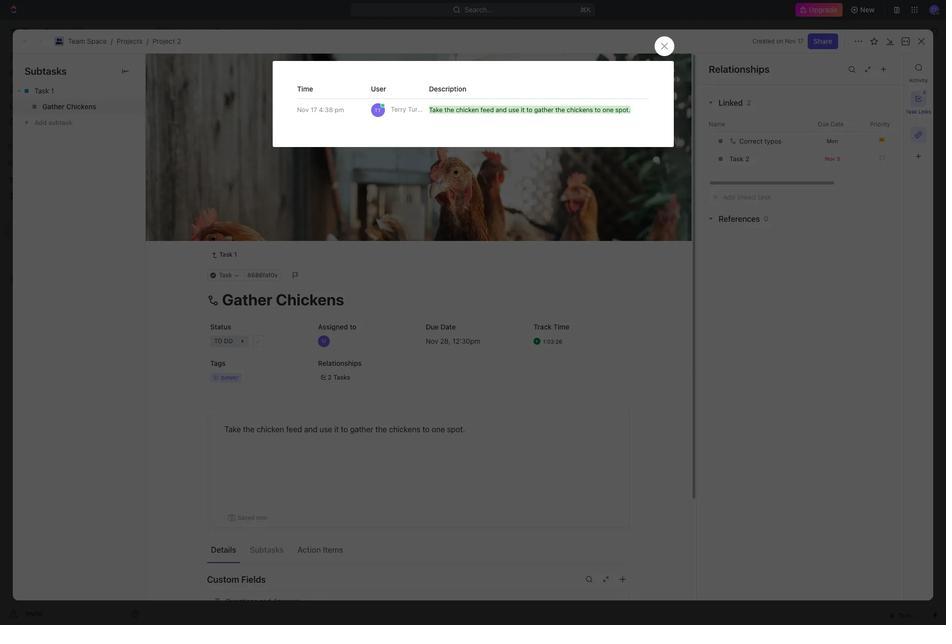 Task type: describe. For each thing, give the bounding box(es) containing it.
calendar
[[251, 91, 280, 99]]

pm
[[335, 106, 344, 114]]

project inside project 2 'link'
[[272, 27, 295, 35]]

gather chickens
[[42, 102, 96, 111]]

upgrade link
[[796, 3, 843, 17]]

task inside tab list
[[906, 109, 917, 115]]

0 vertical spatial take
[[429, 106, 443, 114]]

references
[[719, 215, 760, 224]]

1 vertical spatial project
[[153, 37, 175, 45]]

2 vertical spatial and
[[259, 598, 271, 606]]

1 horizontal spatial chickens
[[567, 106, 593, 114]]

home
[[24, 51, 42, 60]]

progress
[[190, 139, 222, 146]]

1 vertical spatial chickens
[[389, 426, 420, 434]]

1 horizontal spatial nov
[[785, 37, 796, 45]]

team for team space
[[165, 27, 183, 35]]

2 inside button
[[924, 90, 926, 95]]

1 horizontal spatial it
[[521, 106, 525, 114]]

description
[[429, 84, 467, 93]]

1 horizontal spatial time
[[553, 323, 569, 332]]

relationships inside task sidebar content section
[[709, 63, 770, 75]]

0 horizontal spatial take
[[224, 426, 241, 434]]

0 vertical spatial projects
[[225, 27, 251, 35]]

board
[[184, 91, 203, 99]]

tree inside sidebar navigation
[[4, 171, 143, 304]]

now
[[256, 515, 268, 522]]

tt
[[375, 107, 381, 113]]

1 vertical spatial spot.
[[447, 426, 465, 434]]

typos
[[765, 137, 782, 145]]

automations
[[862, 27, 903, 35]]

0 vertical spatial take the chicken feed and use it to gather the chickens to one spot.
[[429, 106, 631, 114]]

to do
[[183, 233, 201, 240]]

‎task
[[730, 155, 744, 163]]

1 horizontal spatial use
[[509, 106, 519, 114]]

track
[[533, 323, 552, 332]]

1 horizontal spatial one
[[603, 106, 614, 114]]

gantt
[[334, 91, 353, 99]]

add for rightmost the add task button
[[875, 63, 888, 71]]

links
[[919, 109, 932, 115]]

gather
[[42, 102, 65, 111]]

chickens
[[66, 102, 96, 111]]

assignees button
[[398, 113, 444, 125]]

action items button
[[294, 542, 347, 559]]

assigned
[[318, 323, 348, 332]]

0 horizontal spatial it
[[334, 426, 339, 434]]

subtasks button
[[246, 542, 288, 559]]

1 horizontal spatial 17
[[798, 37, 804, 45]]

fields
[[241, 575, 266, 585]]

calendar link
[[249, 88, 280, 102]]

1 vertical spatial one
[[432, 426, 445, 434]]

list link
[[219, 88, 233, 102]]

gantt link
[[332, 88, 353, 102]]

task links
[[906, 109, 932, 115]]

correct typos link
[[727, 133, 806, 150]]

name
[[709, 120, 725, 128]]

table link
[[297, 88, 316, 102]]

nov 17 4:38 pm
[[297, 106, 344, 114]]

task sidebar navigation tab list
[[906, 60, 932, 164]]

0 vertical spatial time
[[297, 84, 313, 93]]

favorites button
[[4, 141, 38, 153]]

track time
[[533, 323, 569, 332]]

upgrade
[[810, 5, 838, 14]]

0 horizontal spatial nov
[[297, 106, 309, 114]]

table
[[299, 91, 316, 99]]

custom fields
[[207, 575, 266, 585]]

custom fields button
[[207, 568, 630, 592]]

1 vertical spatial 17
[[311, 106, 317, 114]]

0 vertical spatial share
[[828, 27, 847, 35]]

1 vertical spatial gather
[[350, 426, 373, 434]]

on
[[777, 37, 784, 45]]

1 horizontal spatial gather
[[534, 106, 554, 114]]

assignees
[[410, 115, 440, 123]]

1 horizontal spatial spot.
[[616, 106, 631, 114]]

items
[[323, 546, 343, 555]]

share button down upgrade at top right
[[822, 24, 853, 39]]

linked
[[719, 98, 743, 107]]

spaces
[[8, 160, 29, 167]]

add task for bottom the add task button
[[198, 205, 228, 214]]

correct
[[740, 137, 763, 145]]

search...
[[465, 5, 493, 14]]

1 vertical spatial share
[[814, 37, 833, 45]]

0
[[764, 215, 768, 223]]

in progress
[[183, 139, 222, 146]]

due
[[426, 323, 439, 332]]

add for bottom the add task button
[[198, 205, 211, 214]]

new
[[861, 5, 875, 14]]

2 vertical spatial task 1
[[220, 251, 237, 259]]

favorites
[[8, 143, 34, 150]]

references 0
[[719, 215, 768, 224]]

details
[[211, 546, 236, 555]]

space for team space / projects / project 2
[[87, 37, 107, 45]]

space for team space
[[184, 27, 204, 35]]

created
[[753, 37, 775, 45]]

task 2
[[198, 188, 219, 197]]

1 vertical spatial add task
[[265, 139, 291, 146]]

1 vertical spatial and
[[304, 426, 317, 434]]

2 button
[[911, 90, 928, 107]]

invite
[[26, 610, 43, 618]]

team space
[[165, 27, 204, 35]]

due date
[[426, 323, 456, 332]]

0 horizontal spatial task 1
[[34, 87, 54, 95]]

Search tasks... text field
[[824, 112, 922, 127]]

gather chickens link
[[13, 99, 145, 115]]

8686faf0v
[[247, 272, 278, 279]]

0 horizontal spatial projects
[[117, 37, 143, 45]]

new button
[[847, 2, 881, 18]]

2 vertical spatial add task button
[[194, 204, 231, 216]]

‎task 2 link
[[727, 151, 806, 167]]

custom
[[207, 575, 239, 585]]

0 horizontal spatial use
[[319, 426, 332, 434]]

saved now
[[238, 515, 268, 522]]

action items
[[298, 546, 343, 555]]

sidebar navigation
[[0, 20, 147, 626]]

docs link
[[4, 81, 143, 97]]

share button down upgrade link
[[808, 33, 839, 49]]

0 horizontal spatial project 2 link
[[153, 37, 181, 45]]

date
[[440, 323, 456, 332]]

tasks
[[333, 374, 350, 381]]

home link
[[4, 48, 143, 64]]

do
[[193, 233, 201, 240]]

questions
[[225, 598, 257, 606]]

2 vertical spatial project
[[171, 59, 215, 75]]

details button
[[207, 542, 240, 559]]

linked 2
[[719, 98, 751, 107]]

automations button
[[857, 24, 908, 39]]

1 vertical spatial task 1
[[198, 171, 218, 179]]

⌘k
[[581, 5, 591, 14]]

list
[[221, 91, 233, 99]]



Task type: vqa. For each thing, say whether or not it's contained in the screenshot.
pm
yes



Task type: locate. For each thing, give the bounding box(es) containing it.
2 vertical spatial add
[[198, 205, 211, 214]]

0 horizontal spatial chicken
[[256, 426, 284, 434]]

0 horizontal spatial gather
[[350, 426, 373, 434]]

0 horizontal spatial spot.
[[447, 426, 465, 434]]

0 horizontal spatial relationships
[[318, 360, 362, 368]]

nov right on
[[785, 37, 796, 45]]

17 right on
[[798, 37, 804, 45]]

team right team space, , element
[[165, 27, 183, 35]]

time up nov 17 4:38 pm
[[297, 84, 313, 93]]

projects
[[225, 27, 251, 35], [117, 37, 143, 45]]

1 horizontal spatial project 2 link
[[259, 26, 303, 37]]

add task button up activity on the top of page
[[869, 60, 911, 75]]

1 button
[[220, 170, 234, 180], [221, 188, 235, 197]]

1 vertical spatial user group image
[[10, 193, 17, 199]]

1 vertical spatial relationships
[[318, 360, 362, 368]]

team space, , element
[[156, 28, 163, 35]]

user group image inside tree
[[10, 193, 17, 199]]

0 vertical spatial project
[[272, 27, 295, 35]]

nov down the table 'link'
[[297, 106, 309, 114]]

terry
[[391, 105, 406, 113]]

action
[[298, 546, 321, 555]]

0 horizontal spatial time
[[297, 84, 313, 93]]

take
[[429, 106, 443, 114], [224, 426, 241, 434]]

0 vertical spatial space
[[184, 27, 204, 35]]

team space / projects / project 2
[[68, 37, 181, 45]]

1
[[51, 87, 54, 95], [215, 171, 218, 179], [230, 171, 233, 179], [231, 189, 234, 196], [234, 251, 237, 259]]

1 vertical spatial it
[[334, 426, 339, 434]]

spot.
[[616, 106, 631, 114], [447, 426, 465, 434]]

1 horizontal spatial and
[[304, 426, 317, 434]]

tree
[[4, 171, 143, 304]]

task 1
[[34, 87, 54, 95], [198, 171, 218, 179], [220, 251, 237, 259]]

0 vertical spatial 17
[[798, 37, 804, 45]]

0 vertical spatial team
[[165, 27, 183, 35]]

0 horizontal spatial space
[[87, 37, 107, 45]]

0 vertical spatial chickens
[[567, 106, 593, 114]]

one
[[603, 106, 614, 114], [432, 426, 445, 434]]

0 vertical spatial user group image
[[55, 38, 63, 44]]

and
[[496, 106, 507, 114], [304, 426, 317, 434], [259, 598, 271, 606]]

0 vertical spatial task 1
[[34, 87, 54, 95]]

1 horizontal spatial project 2
[[272, 27, 301, 35]]

turtle
[[408, 105, 425, 113]]

project
[[272, 27, 295, 35], [153, 37, 175, 45], [171, 59, 215, 75]]

0 vertical spatial gather
[[534, 106, 554, 114]]

share
[[828, 27, 847, 35], [814, 37, 833, 45]]

task
[[890, 63, 905, 71], [34, 87, 49, 95], [906, 109, 917, 115], [277, 139, 291, 146], [198, 171, 213, 179], [198, 188, 213, 197], [213, 205, 228, 214], [220, 251, 233, 259]]

‎task 2
[[730, 155, 750, 163]]

add task for rightmost the add task button
[[875, 63, 905, 71]]

1 vertical spatial task 1 link
[[207, 249, 241, 261]]

0 vertical spatial relationships
[[709, 63, 770, 75]]

time
[[297, 84, 313, 93], [553, 323, 569, 332]]

0 vertical spatial chicken
[[456, 106, 479, 114]]

1 horizontal spatial projects link
[[213, 26, 253, 37]]

project 2
[[272, 27, 301, 35], [171, 59, 229, 75]]

share down upgrade link
[[814, 37, 833, 45]]

1 horizontal spatial task 1 link
[[207, 249, 241, 261]]

0 vertical spatial feed
[[481, 106, 494, 114]]

2 horizontal spatial add task button
[[869, 60, 911, 75]]

2 horizontal spatial task 1
[[220, 251, 237, 259]]

0 vertical spatial use
[[509, 106, 519, 114]]

team
[[165, 27, 183, 35], [68, 37, 85, 45]]

0 vertical spatial subtasks
[[25, 65, 67, 77]]

board link
[[182, 88, 203, 102]]

user
[[371, 84, 386, 93]]

dashboards link
[[4, 98, 143, 114]]

project 2 link
[[259, 26, 303, 37], [153, 37, 181, 45]]

task 1 link
[[13, 83, 145, 99], [207, 249, 241, 261]]

0 horizontal spatial add
[[198, 205, 211, 214]]

0 vertical spatial task 1 link
[[13, 83, 145, 99]]

0 vertical spatial it
[[521, 106, 525, 114]]

created on nov 17
[[753, 37, 804, 45]]

tags
[[210, 360, 225, 368]]

add task button down calendar link
[[253, 137, 295, 149]]

user group image down the spaces
[[10, 193, 17, 199]]

1 button for 2
[[221, 188, 235, 197]]

status
[[210, 323, 231, 332]]

1 vertical spatial feed
[[286, 426, 302, 434]]

nov
[[785, 37, 796, 45], [297, 106, 309, 114]]

2 horizontal spatial add
[[875, 63, 888, 71]]

2 horizontal spatial and
[[496, 106, 507, 114]]

17
[[798, 37, 804, 45], [311, 106, 317, 114]]

add down calendar link
[[265, 139, 276, 146]]

0 horizontal spatial user group image
[[10, 193, 17, 199]]

questions and answers
[[225, 598, 300, 606]]

add task down automations 'button'
[[875, 63, 905, 71]]

inbox
[[24, 68, 41, 76]]

docs
[[24, 85, 40, 93]]

add task button down task 2
[[194, 204, 231, 216]]

answers
[[273, 598, 300, 606]]

1 button down the progress
[[220, 170, 234, 180]]

1 vertical spatial add
[[265, 139, 276, 146]]

1 vertical spatial projects
[[117, 37, 143, 45]]

1 vertical spatial add task button
[[253, 137, 295, 149]]

0 vertical spatial nov
[[785, 37, 796, 45]]

0 vertical spatial add
[[875, 63, 888, 71]]

1 vertical spatial take the chicken feed and use it to gather the chickens to one spot.
[[224, 426, 465, 434]]

1 horizontal spatial subtasks
[[250, 546, 284, 555]]

0 vertical spatial and
[[496, 106, 507, 114]]

0 horizontal spatial and
[[259, 598, 271, 606]]

space up the home link on the top left of the page
[[87, 37, 107, 45]]

add
[[875, 63, 888, 71], [265, 139, 276, 146], [198, 205, 211, 214]]

activity
[[909, 77, 928, 83]]

Edit task name text field
[[207, 291, 630, 309]]

2 tasks
[[328, 374, 350, 381]]

terry turtle
[[389, 105, 425, 113]]

1 horizontal spatial feed
[[481, 106, 494, 114]]

team inside "link"
[[165, 27, 183, 35]]

inbox link
[[4, 65, 143, 80]]

0 horizontal spatial subtasks
[[25, 65, 67, 77]]

0 vertical spatial project 2
[[272, 27, 301, 35]]

in
[[183, 139, 189, 146]]

add down task 2
[[198, 205, 211, 214]]

space right team space, , element
[[184, 27, 204, 35]]

time right track
[[553, 323, 569, 332]]

projects link
[[213, 26, 253, 37], [117, 37, 143, 45]]

dashboards
[[24, 101, 62, 110]]

2 horizontal spatial add task
[[875, 63, 905, 71]]

0 horizontal spatial 17
[[311, 106, 317, 114]]

0 horizontal spatial projects link
[[117, 37, 143, 45]]

0 horizontal spatial add task button
[[194, 204, 231, 216]]

1 horizontal spatial user group image
[[55, 38, 63, 44]]

2 inside linked 2
[[747, 98, 751, 107]]

1 button right task 2
[[221, 188, 235, 197]]

subtasks down now
[[250, 546, 284, 555]]

1 horizontal spatial team
[[165, 27, 183, 35]]

1 horizontal spatial task 1
[[198, 171, 218, 179]]

0 horizontal spatial team
[[68, 37, 85, 45]]

0 vertical spatial spot.
[[616, 106, 631, 114]]

chicken
[[456, 106, 479, 114], [256, 426, 284, 434]]

1 horizontal spatial add task button
[[253, 137, 295, 149]]

0 vertical spatial add task
[[875, 63, 905, 71]]

relationships up "2 tasks"
[[318, 360, 362, 368]]

1 horizontal spatial chicken
[[456, 106, 479, 114]]

0 horizontal spatial one
[[432, 426, 445, 434]]

add down automations 'button'
[[875, 63, 888, 71]]

the
[[445, 106, 454, 114], [556, 106, 565, 114], [243, 426, 254, 434], [375, 426, 387, 434]]

1 horizontal spatial add task
[[265, 139, 291, 146]]

it
[[521, 106, 525, 114], [334, 426, 339, 434]]

add task down calendar
[[265, 139, 291, 146]]

2 vertical spatial add task
[[198, 205, 228, 214]]

subtasks inside button
[[250, 546, 284, 555]]

take the chicken feed and use it to gather the chickens to one spot.
[[429, 106, 631, 114], [224, 426, 465, 434]]

1 vertical spatial team
[[68, 37, 85, 45]]

user group image up the home link on the top left of the page
[[55, 38, 63, 44]]

0 vertical spatial one
[[603, 106, 614, 114]]

1 vertical spatial time
[[553, 323, 569, 332]]

correct typos
[[740, 137, 782, 145]]

subtasks down home
[[25, 65, 67, 77]]

1 vertical spatial chicken
[[256, 426, 284, 434]]

0 horizontal spatial project 2
[[171, 59, 229, 75]]

/
[[209, 27, 211, 35], [255, 27, 257, 35], [111, 37, 113, 45], [147, 37, 149, 45]]

1 horizontal spatial relationships
[[709, 63, 770, 75]]

1 vertical spatial space
[[87, 37, 107, 45]]

share down upgrade at top right
[[828, 27, 847, 35]]

1 horizontal spatial team space link
[[153, 26, 207, 37]]

0 horizontal spatial chickens
[[389, 426, 420, 434]]

1 button for 1
[[220, 170, 234, 180]]

team up the home link on the top left of the page
[[68, 37, 85, 45]]

relationships
[[709, 63, 770, 75], [318, 360, 362, 368]]

8686faf0v button
[[243, 270, 281, 282]]

17 left the 4:38
[[311, 106, 317, 114]]

task sidebar content section
[[697, 54, 946, 601]]

assigned to
[[318, 323, 356, 332]]

relationships up linked 2
[[709, 63, 770, 75]]

0 horizontal spatial feed
[[286, 426, 302, 434]]

1 vertical spatial subtasks
[[250, 546, 284, 555]]

team for team space / projects / project 2
[[68, 37, 85, 45]]

1 horizontal spatial add
[[265, 139, 276, 146]]

gather
[[534, 106, 554, 114], [350, 426, 373, 434]]

0 horizontal spatial team space link
[[68, 37, 107, 45]]

chickens
[[567, 106, 593, 114], [389, 426, 420, 434]]

saved
[[238, 515, 255, 522]]

add task down task 2
[[198, 205, 228, 214]]

user group image
[[55, 38, 63, 44], [10, 193, 17, 199]]

project 2 inside 'link'
[[272, 27, 301, 35]]

subtasks
[[25, 65, 67, 77], [250, 546, 284, 555]]

4:38
[[319, 106, 333, 114]]



